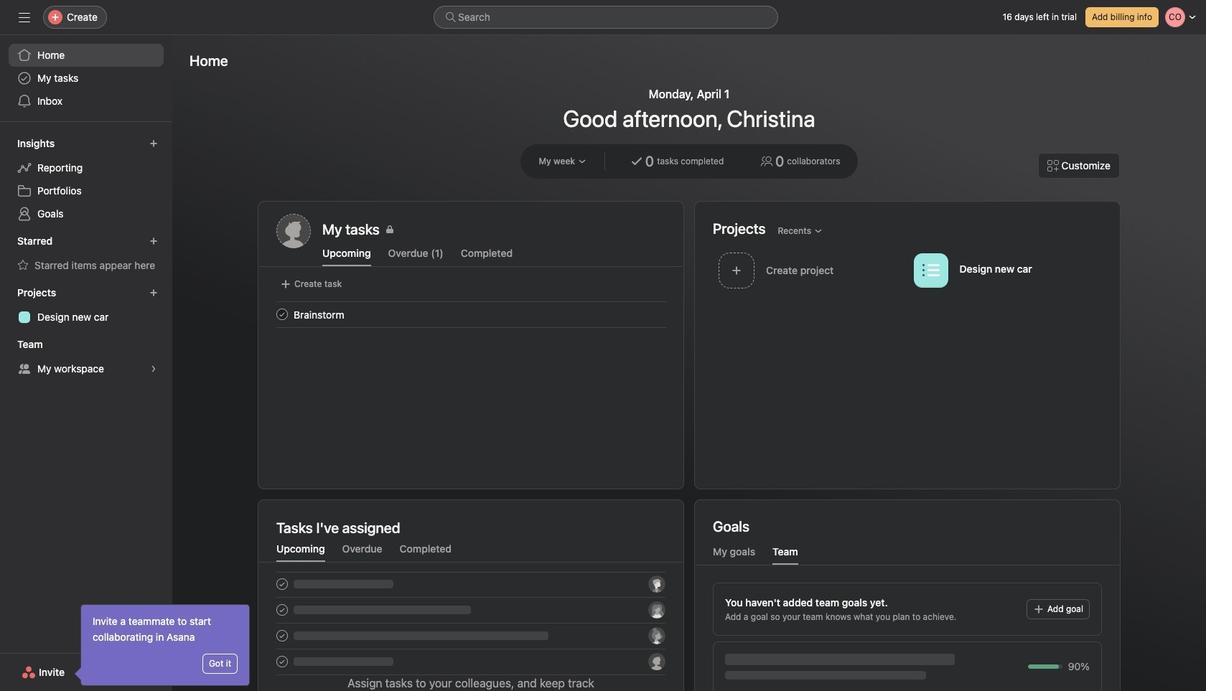 Task type: describe. For each thing, give the bounding box(es) containing it.
hide sidebar image
[[19, 11, 30, 23]]

starred element
[[0, 228, 172, 280]]

0 vertical spatial list item
[[713, 248, 908, 292]]

add profile photo image
[[276, 214, 311, 248]]

1 vertical spatial list item
[[259, 302, 684, 327]]

projects element
[[0, 280, 172, 332]]

insights element
[[0, 131, 172, 228]]



Task type: vqa. For each thing, say whether or not it's contained in the screenshot.
Add profile photo
yes



Task type: locate. For each thing, give the bounding box(es) containing it.
global element
[[0, 35, 172, 121]]

see details, my workspace image
[[149, 365, 158, 373]]

list item
[[713, 248, 908, 292], [259, 302, 684, 327]]

add items to starred image
[[149, 237, 158, 246]]

new project or portfolio image
[[149, 289, 158, 297]]

0 horizontal spatial list item
[[259, 302, 684, 327]]

list box
[[434, 6, 778, 29]]

1 horizontal spatial list item
[[713, 248, 908, 292]]

teams element
[[0, 332, 172, 383]]

new insights image
[[149, 139, 158, 148]]

Mark complete checkbox
[[274, 306, 291, 323]]

tooltip
[[77, 605, 249, 686]]

mark complete image
[[274, 306, 291, 323]]

list image
[[922, 262, 940, 279]]



